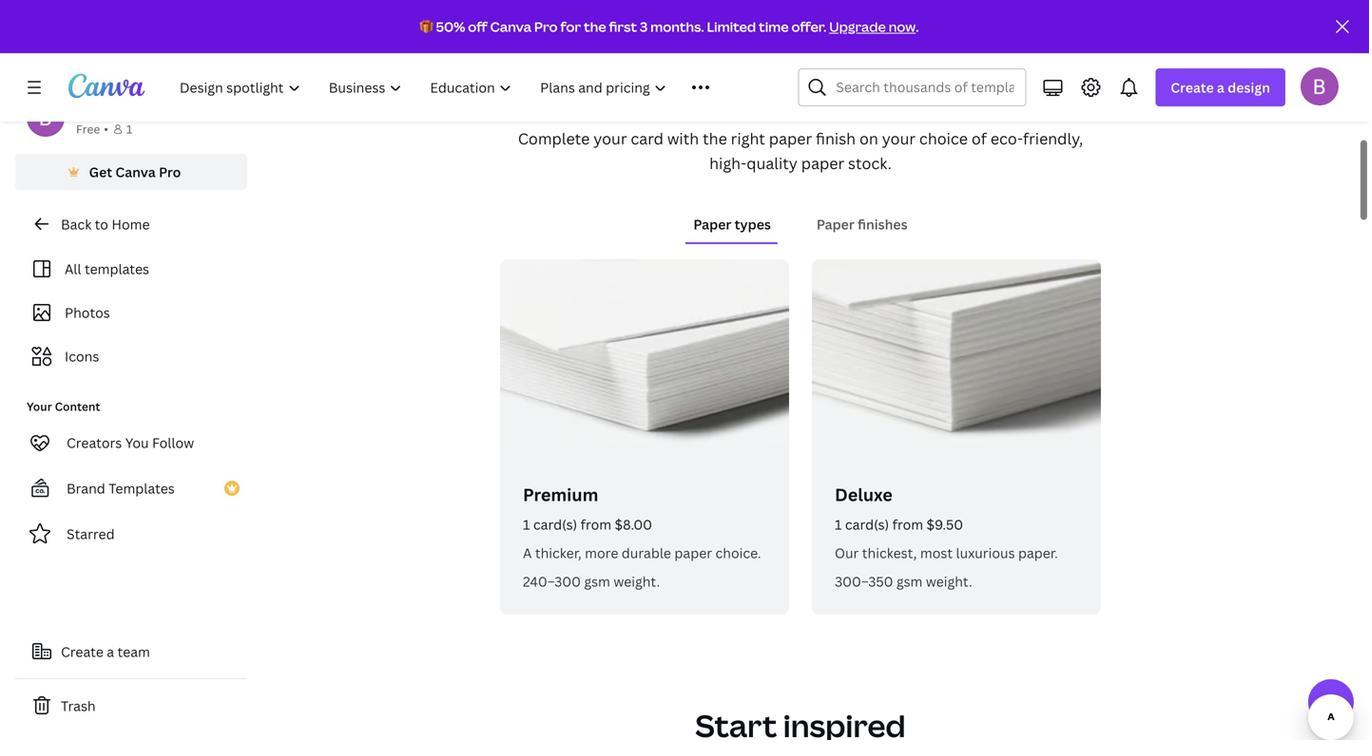 Task type: describe. For each thing, give the bounding box(es) containing it.
on
[[860, 128, 879, 149]]

create a design
[[1171, 78, 1271, 97]]

templates
[[85, 260, 149, 278]]

paper for paper finishes
[[817, 215, 855, 233]]

offer.
[[792, 18, 827, 36]]

paper.
[[1019, 544, 1058, 563]]

our thickest, most luxurious paper.
[[835, 544, 1058, 563]]

gsm for premium
[[584, 573, 610, 591]]

the inside complete your card with the right paper finish on your choice of eco-friendly, high-quality paper stock.
[[703, 128, 727, 149]]

back to home
[[61, 215, 150, 233]]

paper finishes
[[817, 215, 908, 233]]

a thicker, more durable paper choice.
[[523, 544, 761, 563]]

starred
[[67, 525, 115, 544]]

300–350
[[835, 573, 893, 591]]

weight. for premium
[[614, 573, 660, 591]]

thicker,
[[535, 544, 582, 563]]

perfect
[[784, 70, 900, 112]]

a
[[523, 544, 532, 563]]

creators
[[67, 434, 122, 452]]

0 vertical spatial paper
[[769, 128, 812, 149]]

canva inside get canva pro button
[[115, 163, 156, 181]]

right
[[731, 128, 765, 149]]

icons
[[65, 348, 99, 366]]

0 vertical spatial card
[[907, 70, 977, 112]]

home
[[112, 215, 150, 233]]

quality
[[747, 153, 798, 174]]

2 horizontal spatial your
[[882, 128, 916, 149]]

paper finishes button
[[809, 206, 915, 243]]

brand templates
[[67, 480, 175, 498]]

0 vertical spatial canva
[[490, 18, 532, 36]]

complete
[[518, 128, 590, 149]]

create a team
[[61, 643, 150, 661]]

a for design
[[1217, 78, 1225, 97]]

get
[[89, 163, 112, 181]]

print your perfect card
[[625, 70, 977, 112]]

240–300
[[523, 573, 581, 591]]

$9.50
[[927, 516, 964, 534]]

3
[[640, 18, 648, 36]]

eco-
[[991, 128, 1023, 149]]

Search search field
[[836, 69, 1014, 106]]

bob builder image
[[1301, 67, 1339, 105]]

paper types
[[694, 215, 771, 233]]

thickest,
[[862, 544, 917, 563]]

most
[[921, 544, 953, 563]]

from for premium
[[581, 516, 612, 534]]

get canva pro button
[[15, 154, 247, 190]]

all
[[65, 260, 81, 278]]

paper types button
[[686, 206, 779, 243]]

pro inside button
[[159, 163, 181, 181]]

choice
[[920, 128, 968, 149]]

weight. for deluxe
[[926, 573, 973, 591]]

content
[[55, 399, 100, 415]]

a for team
[[107, 643, 114, 661]]

to
[[95, 215, 108, 233]]

1 vertical spatial paper
[[802, 153, 845, 174]]

premium 1 card(s) from $8.00
[[523, 484, 652, 534]]

types
[[735, 215, 771, 233]]

50%
[[436, 18, 465, 36]]

card(s) for deluxe
[[845, 516, 889, 534]]

creators you follow
[[67, 434, 194, 452]]

upgrade now button
[[830, 18, 916, 36]]

now
[[889, 18, 916, 36]]

follow
[[152, 434, 194, 452]]

deluxe image
[[812, 260, 1101, 476]]

•
[[104, 121, 108, 137]]

time
[[759, 18, 789, 36]]

1 for premium
[[523, 516, 530, 534]]

brand
[[67, 480, 105, 498]]

more
[[585, 544, 619, 563]]

high-
[[710, 153, 747, 174]]

starred link
[[15, 515, 247, 554]]

create a design button
[[1156, 68, 1286, 107]]

0 horizontal spatial 1
[[126, 121, 132, 137]]

premium
[[523, 484, 599, 507]]

your content
[[27, 399, 100, 415]]

you
[[125, 434, 149, 452]]

your for complete
[[594, 128, 627, 149]]

creators you follow link
[[15, 424, 247, 462]]



Task type: vqa. For each thing, say whether or not it's contained in the screenshot.
Text at left
no



Task type: locate. For each thing, give the bounding box(es) containing it.
friendly,
[[1023, 128, 1084, 149]]

all templates link
[[27, 251, 236, 287]]

0 horizontal spatial paper
[[694, 215, 732, 233]]

your
[[706, 70, 778, 112], [594, 128, 627, 149], [882, 128, 916, 149]]

1 card(s) from the left
[[533, 516, 577, 534]]

1 inside premium 1 card(s) from $8.00
[[523, 516, 530, 534]]

trash
[[61, 698, 96, 716]]

2 from from the left
[[893, 516, 924, 534]]

0 vertical spatial the
[[584, 18, 606, 36]]

your right on
[[882, 128, 916, 149]]

$8.00
[[615, 516, 652, 534]]

0 horizontal spatial card(s)
[[533, 516, 577, 534]]

from up more
[[581, 516, 612, 534]]

upgrade
[[830, 18, 886, 36]]

0 horizontal spatial card
[[631, 128, 664, 149]]

gsm down thickest,
[[897, 573, 923, 591]]

1 horizontal spatial pro
[[534, 18, 558, 36]]

complete your card with the right paper finish on your choice of eco-friendly, high-quality paper stock.
[[518, 128, 1084, 174]]

gsm down more
[[584, 573, 610, 591]]

1 horizontal spatial paper
[[817, 215, 855, 233]]

1
[[126, 121, 132, 137], [523, 516, 530, 534], [835, 516, 842, 534]]

1 vertical spatial the
[[703, 128, 727, 149]]

1 vertical spatial create
[[61, 643, 104, 661]]

create for create a design
[[1171, 78, 1214, 97]]

0 horizontal spatial gsm
[[584, 573, 610, 591]]

240–300 gsm weight.
[[523, 573, 660, 591]]

1 horizontal spatial gsm
[[897, 573, 923, 591]]

paper
[[769, 128, 812, 149], [802, 153, 845, 174], [675, 544, 712, 563]]

paper for paper types
[[694, 215, 732, 233]]

1 horizontal spatial your
[[706, 70, 778, 112]]

create
[[1171, 78, 1214, 97], [61, 643, 104, 661]]

2 paper from the left
[[817, 215, 855, 233]]

card(s) for premium
[[533, 516, 577, 534]]

canva right off
[[490, 18, 532, 36]]

1 gsm from the left
[[584, 573, 610, 591]]

paper left finishes
[[817, 215, 855, 233]]

1 horizontal spatial a
[[1217, 78, 1225, 97]]

from for deluxe
[[893, 516, 924, 534]]

1 for deluxe
[[835, 516, 842, 534]]

your right complete
[[594, 128, 627, 149]]

a left team
[[107, 643, 114, 661]]

finishes
[[858, 215, 908, 233]]

team
[[117, 643, 150, 661]]

2 horizontal spatial 1
[[835, 516, 842, 534]]

top level navigation element
[[167, 68, 753, 107], [167, 68, 753, 107]]

1 vertical spatial pro
[[159, 163, 181, 181]]

0 horizontal spatial canva
[[115, 163, 156, 181]]

0 horizontal spatial your
[[594, 128, 627, 149]]

0 vertical spatial a
[[1217, 78, 1225, 97]]

2 gsm from the left
[[897, 573, 923, 591]]

2 card(s) from the left
[[845, 516, 889, 534]]

a left design
[[1217, 78, 1225, 97]]

gsm for deluxe
[[897, 573, 923, 591]]

card left with
[[631, 128, 664, 149]]

None search field
[[798, 68, 1027, 107]]

canva right get
[[115, 163, 156, 181]]

first
[[609, 18, 637, 36]]

create left design
[[1171, 78, 1214, 97]]

with
[[667, 128, 699, 149]]

for
[[561, 18, 581, 36]]

paper
[[694, 215, 732, 233], [817, 215, 855, 233]]

1 vertical spatial a
[[107, 643, 114, 661]]

the right the for
[[584, 18, 606, 36]]

design
[[1228, 78, 1271, 97]]

0 horizontal spatial from
[[581, 516, 612, 534]]

brand templates link
[[15, 470, 247, 508]]

2 weight. from the left
[[926, 573, 973, 591]]

our
[[835, 544, 859, 563]]

trash link
[[15, 688, 247, 726]]

1 horizontal spatial card(s)
[[845, 516, 889, 534]]

🎁
[[420, 18, 433, 36]]

create inside dropdown button
[[1171, 78, 1214, 97]]

free
[[76, 121, 100, 137]]

1 weight. from the left
[[614, 573, 660, 591]]

free •
[[76, 121, 108, 137]]

from inside premium 1 card(s) from $8.00
[[581, 516, 612, 534]]

your up the right
[[706, 70, 778, 112]]

1 vertical spatial canva
[[115, 163, 156, 181]]

0 vertical spatial pro
[[534, 18, 558, 36]]

back
[[61, 215, 92, 233]]

1 paper from the left
[[694, 215, 732, 233]]

0 horizontal spatial create
[[61, 643, 104, 661]]

1 up our
[[835, 516, 842, 534]]

1 up a
[[523, 516, 530, 534]]

card
[[907, 70, 977, 112], [631, 128, 664, 149]]

weight. down the a thicker, more durable paper choice.
[[614, 573, 660, 591]]

pro left the for
[[534, 18, 558, 36]]

premium image
[[500, 260, 789, 476]]

icons link
[[27, 339, 236, 375]]

1 horizontal spatial create
[[1171, 78, 1214, 97]]

a inside dropdown button
[[1217, 78, 1225, 97]]

card inside complete your card with the right paper finish on your choice of eco-friendly, high-quality paper stock.
[[631, 128, 664, 149]]

1 from from the left
[[581, 516, 612, 534]]

pro
[[534, 18, 558, 36], [159, 163, 181, 181]]

0 horizontal spatial a
[[107, 643, 114, 661]]

0 horizontal spatial the
[[584, 18, 606, 36]]

1 right •
[[126, 121, 132, 137]]

a inside button
[[107, 643, 114, 661]]

create left team
[[61, 643, 104, 661]]

from
[[581, 516, 612, 534], [893, 516, 924, 534]]

pro up back to home link at the left
[[159, 163, 181, 181]]

0 horizontal spatial pro
[[159, 163, 181, 181]]

1 horizontal spatial 1
[[523, 516, 530, 534]]

photos
[[65, 304, 110, 322]]

from inside deluxe 1 card(s) from $9.50
[[893, 516, 924, 534]]

stock.
[[848, 153, 892, 174]]

.
[[916, 18, 919, 36]]

a
[[1217, 78, 1225, 97], [107, 643, 114, 661]]

back to home link
[[15, 205, 247, 243]]

your for print
[[706, 70, 778, 112]]

of
[[972, 128, 987, 149]]

gsm
[[584, 573, 610, 591], [897, 573, 923, 591]]

300–350 gsm weight.
[[835, 573, 973, 591]]

1 vertical spatial card
[[631, 128, 664, 149]]

luxurious
[[956, 544, 1015, 563]]

1 horizontal spatial the
[[703, 128, 727, 149]]

card(s) up thicker,
[[533, 516, 577, 534]]

deluxe
[[835, 484, 893, 507]]

all templates
[[65, 260, 149, 278]]

create inside button
[[61, 643, 104, 661]]

durable
[[622, 544, 671, 563]]

weight. down our thickest, most luxurious paper.
[[926, 573, 973, 591]]

off
[[468, 18, 488, 36]]

card(s)
[[533, 516, 577, 534], [845, 516, 889, 534]]

weight.
[[614, 573, 660, 591], [926, 573, 973, 591]]

paper down finish
[[802, 153, 845, 174]]

choice.
[[716, 544, 761, 563]]

photos link
[[27, 295, 236, 331]]

card(s) inside premium 1 card(s) from $8.00
[[533, 516, 577, 534]]

1 horizontal spatial from
[[893, 516, 924, 534]]

create a team button
[[15, 633, 247, 671]]

card up choice
[[907, 70, 977, 112]]

1 horizontal spatial card
[[907, 70, 977, 112]]

from up thickest,
[[893, 516, 924, 534]]

2 vertical spatial paper
[[675, 544, 712, 563]]

1 horizontal spatial canva
[[490, 18, 532, 36]]

0 vertical spatial create
[[1171, 78, 1214, 97]]

finish
[[816, 128, 856, 149]]

paper left types
[[694, 215, 732, 233]]

card(s) down 'deluxe' at right
[[845, 516, 889, 534]]

limited
[[707, 18, 756, 36]]

0 horizontal spatial weight.
[[614, 573, 660, 591]]

card(s) inside deluxe 1 card(s) from $9.50
[[845, 516, 889, 534]]

your
[[27, 399, 52, 415]]

paper up quality
[[769, 128, 812, 149]]

the up high-
[[703, 128, 727, 149]]

deluxe 1 card(s) from $9.50
[[835, 484, 964, 534]]

the
[[584, 18, 606, 36], [703, 128, 727, 149]]

templates
[[109, 480, 175, 498]]

paper left choice.
[[675, 544, 712, 563]]

1 inside deluxe 1 card(s) from $9.50
[[835, 516, 842, 534]]

create for create a team
[[61, 643, 104, 661]]

canva
[[490, 18, 532, 36], [115, 163, 156, 181]]

🎁 50% off canva pro for the first 3 months. limited time offer. upgrade now .
[[420, 18, 919, 36]]

get canva pro
[[89, 163, 181, 181]]

months.
[[651, 18, 704, 36]]

print
[[625, 70, 700, 112]]

1 horizontal spatial weight.
[[926, 573, 973, 591]]



